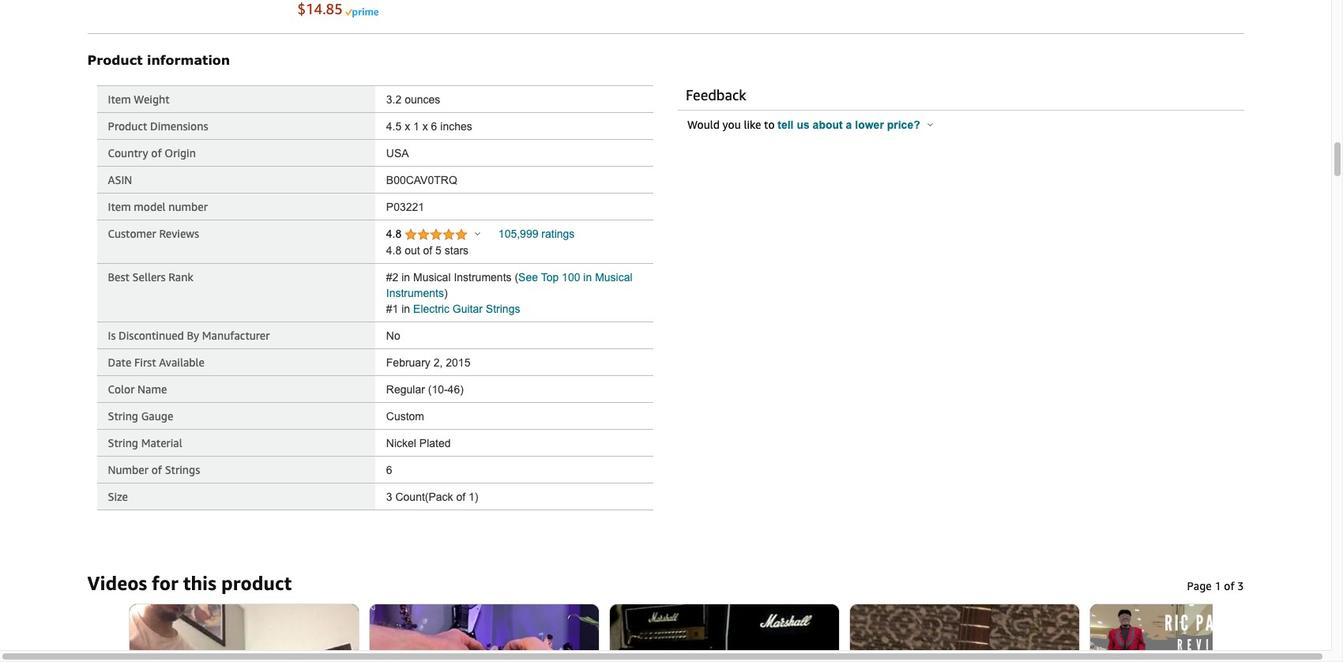 Task type: describe. For each thing, give the bounding box(es) containing it.
would
[[688, 118, 720, 131]]

usa
[[386, 147, 409, 160]]

0 vertical spatial strings
[[486, 303, 521, 316]]

to
[[765, 118, 775, 131]]

weight
[[134, 93, 170, 106]]

feedback
[[686, 86, 747, 104]]

nickel
[[386, 437, 417, 450]]

of down material
[[151, 463, 162, 477]]

in for #2 in musical instruments (
[[402, 271, 410, 284]]

page
[[1188, 580, 1212, 593]]

2 video widget card image from the left
[[850, 605, 1079, 662]]

b00cav0trq
[[386, 174, 458, 187]]

#1 in electric guitar strings
[[386, 303, 521, 316]]

#2 in musical instruments (
[[386, 271, 519, 284]]

100
[[562, 271, 581, 284]]

musical inside see top 100 in musical instruments
[[595, 271, 633, 284]]

105,999
[[499, 228, 539, 240]]

$14.85 link
[[298, 0, 346, 18]]

2 x from the left
[[423, 120, 428, 133]]

product dimensions
[[108, 120, 208, 133]]

date
[[108, 356, 131, 369]]

a
[[846, 119, 852, 131]]

string material
[[108, 437, 182, 450]]

customer
[[108, 227, 156, 240]]

guitar
[[453, 303, 483, 316]]

of for 3
[[457, 491, 466, 504]]

color
[[108, 383, 135, 396]]

reviews
[[159, 227, 199, 240]]

string gauge
[[108, 410, 173, 423]]

1 inside videos for this product element
[[1215, 580, 1222, 593]]

regular
[[386, 384, 425, 396]]

date first available
[[108, 356, 205, 369]]

name
[[138, 383, 167, 396]]

lower
[[856, 119, 884, 131]]

instruments inside see top 100 in musical instruments
[[386, 287, 444, 300]]

customer reviews
[[108, 227, 199, 240]]

page 1 of 3
[[1188, 580, 1245, 593]]

like
[[744, 118, 762, 131]]

4.8 for 4.8
[[386, 228, 405, 240]]

available
[[159, 356, 205, 369]]

105,999 ratings link
[[499, 228, 575, 240]]

plated
[[420, 437, 451, 450]]

product for product dimensions
[[108, 120, 147, 133]]

first
[[134, 356, 156, 369]]

2015
[[446, 357, 471, 369]]

february 2, 2015
[[386, 357, 471, 369]]

product
[[221, 573, 292, 595]]

best
[[108, 271, 130, 284]]

material
[[141, 437, 182, 450]]

best sellers rank
[[108, 271, 194, 284]]

)
[[444, 287, 448, 300]]

tell
[[778, 119, 794, 131]]

is discontinued by manufacturer
[[108, 329, 270, 342]]

item for item weight
[[108, 93, 131, 106]]

size
[[108, 490, 128, 504]]

number of strings
[[108, 463, 200, 477]]

gauge
[[141, 410, 173, 423]]

top
[[541, 271, 559, 284]]

no
[[386, 330, 401, 342]]

color name
[[108, 383, 167, 396]]

number
[[169, 200, 208, 214]]

(10-
[[428, 384, 448, 396]]

$14.85
[[298, 0, 343, 18]]

#2
[[386, 271, 399, 284]]

1 video widget card image from the left
[[610, 605, 839, 662]]

item weight
[[108, 93, 170, 106]]

1 x from the left
[[405, 120, 410, 133]]

4.5 x 1 x 6 inches
[[386, 120, 473, 133]]

videos for this product
[[87, 573, 292, 595]]

in inside see top 100 in musical instruments
[[584, 271, 592, 284]]

about
[[813, 119, 843, 131]]

4.8 for 4.8 out of 5 stars
[[386, 244, 402, 257]]

is
[[108, 329, 116, 342]]

5
[[436, 244, 442, 257]]

tell us about a lower price?
[[778, 119, 924, 131]]

this
[[183, 573, 216, 595]]



Task type: vqa. For each thing, say whether or not it's contained in the screenshot.
option
no



Task type: locate. For each thing, give the bounding box(es) containing it.
(
[[515, 271, 519, 284]]

product up item weight
[[87, 52, 143, 67]]

1 horizontal spatial musical
[[595, 271, 633, 284]]

item for item model number
[[108, 200, 131, 214]]

4.8 out of 5 stars
[[386, 244, 469, 257]]

1 vertical spatial 3
[[1238, 580, 1245, 593]]

1 horizontal spatial instruments
[[454, 271, 512, 284]]

list
[[119, 604, 1344, 662]]

discontinued
[[119, 329, 184, 342]]

in right #1 in the left top of the page
[[402, 303, 410, 316]]

#1
[[386, 303, 399, 316]]

of left origin
[[151, 146, 162, 160]]

0 horizontal spatial video widget card image
[[610, 605, 839, 662]]

3 inside videos for this product element
[[1238, 580, 1245, 593]]

3.2
[[386, 93, 402, 106]]

1 string from the top
[[108, 410, 138, 423]]

string
[[108, 410, 138, 423], [108, 437, 138, 450]]

of for 4.8
[[423, 244, 433, 257]]

0 horizontal spatial 1
[[413, 120, 420, 133]]

see
[[519, 271, 538, 284]]

popover image
[[928, 123, 934, 127]]

1
[[413, 120, 420, 133], [1215, 580, 1222, 593]]

3 count(pack of 1)
[[386, 491, 479, 504]]

for
[[152, 573, 178, 595]]

ounces
[[405, 93, 441, 106]]

1 vertical spatial product
[[108, 120, 147, 133]]

1 item from the top
[[108, 93, 131, 106]]

product up country
[[108, 120, 147, 133]]

3 right the "page"
[[1238, 580, 1245, 593]]

manufacturer
[[202, 329, 270, 342]]

ratings
[[542, 228, 575, 240]]

product
[[87, 52, 143, 67], [108, 120, 147, 133]]

1 vertical spatial 1
[[1215, 580, 1222, 593]]

1 4.8 from the top
[[386, 228, 405, 240]]

regular (10-46)
[[386, 384, 464, 396]]

string for string gauge
[[108, 410, 138, 423]]

origin
[[165, 146, 196, 160]]

1 vertical spatial instruments
[[386, 287, 444, 300]]

1 horizontal spatial x
[[423, 120, 428, 133]]

6 down the nickel
[[386, 464, 393, 477]]

by
[[187, 329, 199, 342]]

country of origin
[[108, 146, 196, 160]]

105,999 ratings
[[499, 228, 575, 240]]

1 right 4.5
[[413, 120, 420, 133]]

out
[[405, 244, 420, 257]]

video widget card image
[[610, 605, 839, 662], [850, 605, 1079, 662]]

1 vertical spatial strings
[[165, 463, 200, 477]]

item left weight
[[108, 93, 131, 106]]

1)
[[469, 491, 479, 504]]

0 vertical spatial 3
[[386, 491, 393, 504]]

0 vertical spatial 6
[[431, 120, 437, 133]]

x down ounces
[[423, 120, 428, 133]]

3 left count(pack at the left of the page
[[386, 491, 393, 504]]

3.2 ounces
[[386, 93, 441, 106]]

custom
[[386, 410, 425, 423]]

4.8 inside 4.8 button
[[386, 228, 405, 240]]

of left the 5
[[423, 244, 433, 257]]

you
[[723, 118, 741, 131]]

of
[[151, 146, 162, 160], [423, 244, 433, 257], [151, 463, 162, 477], [457, 491, 466, 504], [1225, 580, 1235, 593]]

musical
[[413, 271, 451, 284], [595, 271, 633, 284]]

0 vertical spatial 1
[[413, 120, 420, 133]]

0 horizontal spatial 6
[[386, 464, 393, 477]]

model
[[134, 200, 166, 214]]

x right 4.5
[[405, 120, 410, 133]]

product for product information
[[87, 52, 143, 67]]

country
[[108, 146, 148, 160]]

0 horizontal spatial 3
[[386, 491, 393, 504]]

46)
[[448, 384, 464, 396]]

musical up )
[[413, 271, 451, 284]]

0 vertical spatial instruments
[[454, 271, 512, 284]]

in right #2
[[402, 271, 410, 284]]

2,
[[434, 357, 443, 369]]

x
[[405, 120, 410, 133], [423, 120, 428, 133]]

4.8 button
[[386, 228, 481, 243]]

in for #1 in electric guitar strings
[[402, 303, 410, 316]]

number
[[108, 463, 149, 477]]

inches
[[441, 120, 473, 133]]

p03221
[[386, 201, 425, 214]]

item model number
[[108, 200, 208, 214]]

1 horizontal spatial strings
[[486, 303, 521, 316]]

popover image
[[475, 232, 481, 236]]

1 vertical spatial string
[[108, 437, 138, 450]]

4.8 left the out
[[386, 244, 402, 257]]

1 horizontal spatial video widget card image
[[850, 605, 1079, 662]]

0 vertical spatial item
[[108, 93, 131, 106]]

0 horizontal spatial instruments
[[386, 287, 444, 300]]

0 vertical spatial string
[[108, 410, 138, 423]]

asin
[[108, 173, 132, 187]]

nickel plated
[[386, 437, 451, 450]]

videos for this product element
[[87, 571, 1245, 596]]

musical right 100
[[595, 271, 633, 284]]

price?
[[888, 119, 921, 131]]

0 vertical spatial product
[[87, 52, 143, 67]]

string up number
[[108, 437, 138, 450]]

of for page
[[1225, 580, 1235, 593]]

1 musical from the left
[[413, 271, 451, 284]]

2 item from the top
[[108, 200, 131, 214]]

strings down see top 100 in musical instruments
[[486, 303, 521, 316]]

see top 100 in musical instruments link
[[386, 271, 633, 300]]

count(pack
[[396, 491, 453, 504]]

in right 100
[[584, 271, 592, 284]]

of inside videos for this product element
[[1225, 580, 1235, 593]]

tell us about a lower price? button
[[778, 119, 934, 131]]

product information
[[87, 52, 230, 67]]

4.5
[[386, 120, 402, 133]]

3
[[386, 491, 393, 504], [1238, 580, 1245, 593]]

1 vertical spatial 4.8
[[386, 244, 402, 257]]

2 4.8 from the top
[[386, 244, 402, 257]]

videos
[[87, 573, 147, 595]]

string for string material
[[108, 437, 138, 450]]

sellers
[[132, 271, 166, 284]]

information
[[147, 52, 230, 67]]

0 horizontal spatial musical
[[413, 271, 451, 284]]

4.8
[[386, 228, 405, 240], [386, 244, 402, 257]]

would you like to
[[688, 118, 778, 131]]

1 horizontal spatial 6
[[431, 120, 437, 133]]

0 horizontal spatial strings
[[165, 463, 200, 477]]

2 string from the top
[[108, 437, 138, 450]]

item down asin
[[108, 200, 131, 214]]

us
[[797, 119, 810, 131]]

electric guitar strings link
[[413, 303, 521, 316]]

of right the "page"
[[1225, 580, 1235, 593]]

1 horizontal spatial 1
[[1215, 580, 1222, 593]]

4.8 up the out
[[386, 228, 405, 240]]

1 right the "page"
[[1215, 580, 1222, 593]]

dimensions
[[150, 120, 208, 133]]

0 horizontal spatial x
[[405, 120, 410, 133]]

string down color
[[108, 410, 138, 423]]

instruments up 'electric'
[[386, 287, 444, 300]]

1 vertical spatial 6
[[386, 464, 393, 477]]

1 vertical spatial item
[[108, 200, 131, 214]]

1 horizontal spatial 3
[[1238, 580, 1245, 593]]

item
[[108, 93, 131, 106], [108, 200, 131, 214]]

see top 100 in musical instruments
[[386, 271, 633, 300]]

instruments left (
[[454, 271, 512, 284]]

february
[[386, 357, 431, 369]]

strings down material
[[165, 463, 200, 477]]

6 left inches
[[431, 120, 437, 133]]

0 vertical spatial 4.8
[[386, 228, 405, 240]]

stars
[[445, 244, 469, 257]]

2 musical from the left
[[595, 271, 633, 284]]

of left the '1)'
[[457, 491, 466, 504]]



